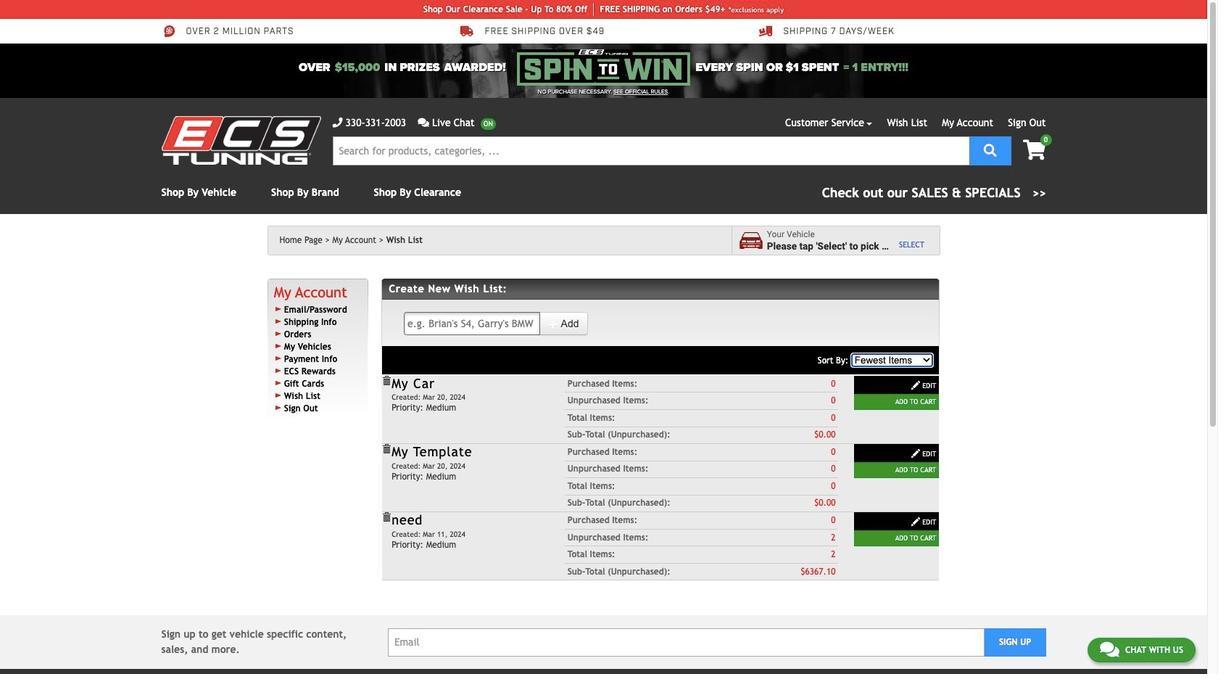 Task type: locate. For each thing, give the bounding box(es) containing it.
1 vertical spatial comments image
[[1101, 641, 1120, 658]]

Email email field
[[388, 628, 985, 656]]

delete image
[[382, 376, 392, 386], [382, 444, 392, 454]]

phone image
[[333, 118, 343, 128]]

comments image
[[418, 118, 429, 128], [1101, 641, 1120, 658]]

delete image
[[382, 512, 392, 523]]

0 horizontal spatial comments image
[[418, 118, 429, 128]]

ecs tuning 'spin to win' contest logo image
[[518, 49, 690, 86]]

0 vertical spatial delete image
[[382, 376, 392, 386]]

0 vertical spatial white image
[[549, 319, 559, 329]]

1 horizontal spatial comments image
[[1101, 641, 1120, 658]]

white image
[[549, 319, 559, 329], [911, 380, 922, 390], [911, 517, 922, 527]]

1 vertical spatial white image
[[911, 380, 922, 390]]

1 vertical spatial delete image
[[382, 444, 392, 454]]

2 vertical spatial white image
[[911, 517, 922, 527]]

search image
[[984, 143, 997, 156]]



Task type: describe. For each thing, give the bounding box(es) containing it.
ecs tuning image
[[161, 116, 321, 165]]

e.g. Brian's S4, Garry's BMW E92...etc text field
[[404, 312, 541, 335]]

1 delete image from the top
[[382, 376, 392, 386]]

2 delete image from the top
[[382, 444, 392, 454]]

shopping cart image
[[1024, 140, 1047, 160]]

0 vertical spatial comments image
[[418, 118, 429, 128]]

white image
[[911, 448, 922, 459]]

Search text field
[[333, 136, 970, 165]]

white image for first delete image from the top of the page
[[911, 380, 922, 390]]

white image for delete icon
[[911, 517, 922, 527]]



Task type: vqa. For each thing, say whether or not it's contained in the screenshot.
phone image
yes



